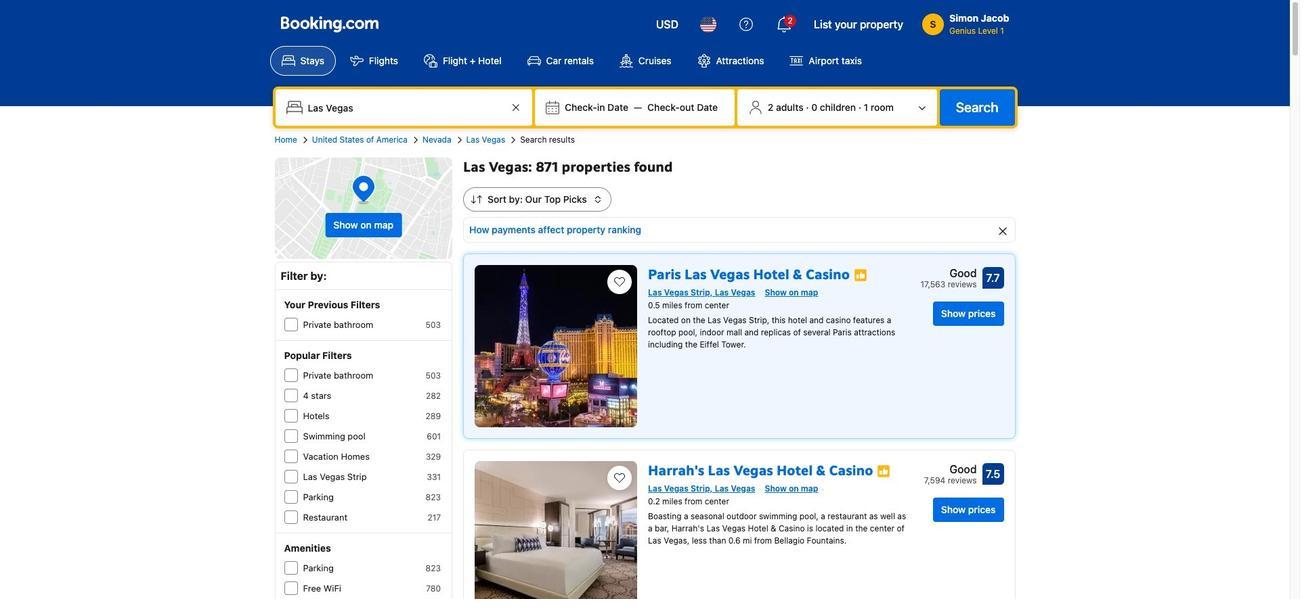 Task type: locate. For each thing, give the bounding box(es) containing it.
this property is part of our preferred partner program. it's committed to providing excellent service and good value. it'll pay us a higher commission if you make a booking. image for paris las vegas hotel & casino image
[[854, 269, 867, 282]]

this property is part of our preferred partner program. it's committed to providing excellent service and good value. it'll pay us a higher commission if you make a booking. image
[[854, 269, 867, 282], [854, 269, 867, 282], [877, 465, 891, 478]]

search results updated. las vegas: 871 properties found. element
[[463, 158, 1015, 177]]

this property is part of our preferred partner program. it's committed to providing excellent service and good value. it'll pay us a higher commission if you make a booking. image for harrah's las vegas hotel & casino image
[[877, 465, 891, 478]]

paris las vegas hotel & casino image
[[475, 265, 637, 428]]

Where are you going? field
[[302, 95, 508, 120]]

your account menu simon jacob genius level 1 element
[[922, 12, 1009, 37]]



Task type: describe. For each thing, give the bounding box(es) containing it.
harrah's las vegas hotel & casino image
[[475, 462, 637, 600]]

booking.com image
[[281, 16, 378, 33]]

this property is part of our preferred partner program. it's committed to providing excellent service and good value. it'll pay us a higher commission if you make a booking. image
[[877, 465, 891, 478]]



Task type: vqa. For each thing, say whether or not it's contained in the screenshot.
"Museum" for Admission to The Museum of Modern Art A ticket to explore the museum of contemporary and modern art
no



